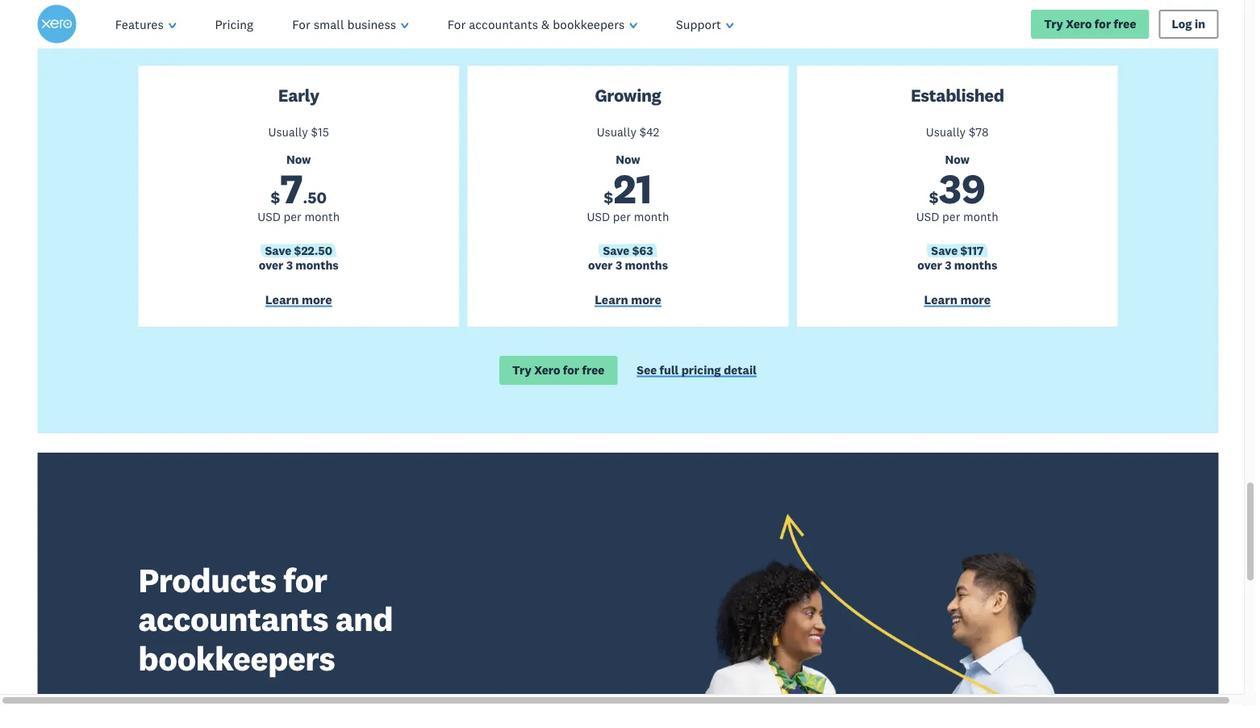 Task type: describe. For each thing, give the bounding box(es) containing it.
xero homepage image
[[38, 5, 76, 44]]

usd per month for 39
[[917, 209, 999, 224]]

in
[[1195, 17, 1206, 31]]

learn more link for 39
[[807, 292, 1109, 311]]

see full pricing detail
[[637, 363, 757, 378]]

usd per month for 21
[[587, 209, 669, 224]]

$ 7 . 50
[[271, 163, 327, 215]]

months for 7
[[296, 258, 339, 273]]

for small business button
[[273, 0, 428, 48]]

usd for 21
[[587, 209, 610, 224]]

now for 21
[[616, 152, 641, 167]]

$ inside $ 21
[[604, 188, 614, 208]]

over for 21
[[588, 258, 613, 273]]

small
[[314, 16, 344, 32]]

usually for 7
[[268, 125, 308, 140]]

month for 39
[[964, 209, 999, 224]]

for small business
[[292, 16, 396, 32]]

more for 39
[[961, 292, 991, 308]]

accountants inside "products for accountants and bookkeepers"
[[138, 598, 328, 640]]

xero for log in
[[1066, 17, 1092, 31]]

usually $ 15
[[268, 125, 329, 140]]

$ 21
[[604, 163, 652, 215]]

learn more link for 21
[[477, 292, 779, 311]]

support button
[[657, 0, 753, 48]]

accountants inside dropdown button
[[469, 16, 538, 32]]

bookkeepers inside "products for accountants and bookkeepers"
[[138, 637, 335, 679]]

and
[[335, 598, 393, 640]]

$63
[[632, 243, 653, 258]]

learn for 39
[[924, 292, 958, 308]]

42
[[647, 125, 660, 140]]

$ inside $ 7 . 50
[[271, 188, 280, 208]]

early
[[278, 84, 319, 106]]

save for 39
[[932, 243, 958, 258]]

accountants speaking to each other image
[[641, 511, 1118, 706]]

usually $ 42
[[597, 125, 660, 140]]

per for 7
[[284, 209, 302, 224]]

xero for see full pricing detail
[[534, 363, 560, 378]]

more for 7
[[302, 292, 332, 308]]

for for see full pricing detail
[[563, 363, 579, 378]]

for accountants & bookkeepers button
[[428, 0, 657, 48]]

more for 21
[[631, 292, 662, 308]]

see
[[637, 363, 657, 378]]

$ 39
[[929, 163, 986, 215]]

usually for 39
[[926, 125, 966, 140]]

log in link
[[1159, 10, 1219, 39]]

over 3 months for 21
[[588, 258, 668, 273]]

$ down established
[[969, 125, 976, 140]]

over for 39
[[918, 258, 942, 273]]

months for 21
[[625, 258, 668, 273]]

features
[[115, 16, 164, 32]]

$ down growing at the top of page
[[640, 125, 647, 140]]

save $22.50
[[265, 243, 332, 258]]

try xero for free for see full pricing detail
[[513, 363, 605, 378]]

3 for 7
[[286, 258, 293, 273]]

log
[[1172, 17, 1192, 31]]

products
[[138, 559, 276, 601]]

free for see
[[582, 363, 605, 378]]

established
[[911, 84, 1004, 106]]

usd per month for 7
[[258, 209, 340, 224]]

growing
[[595, 84, 661, 106]]



Task type: vqa. For each thing, say whether or not it's contained in the screenshot.
Save $63
yes



Task type: locate. For each thing, give the bounding box(es) containing it.
2 3 from the left
[[616, 258, 622, 273]]

free left see
[[582, 363, 605, 378]]

learn more
[[265, 292, 332, 308], [595, 292, 662, 308], [924, 292, 991, 308]]

78
[[976, 125, 989, 140]]

0 horizontal spatial 3
[[286, 258, 293, 273]]

business
[[347, 16, 396, 32]]

save $63
[[603, 243, 653, 258]]

try xero for free link for log in
[[1031, 10, 1149, 39]]

usd for 39
[[917, 209, 940, 224]]

months
[[296, 258, 339, 273], [625, 258, 668, 273], [955, 258, 998, 273]]

2 learn from the left
[[595, 292, 628, 308]]

1 vertical spatial for
[[563, 363, 579, 378]]

0 horizontal spatial accountants
[[138, 598, 328, 640]]

&
[[542, 16, 550, 32]]

usually left 42
[[597, 125, 637, 140]]

3 learn from the left
[[924, 292, 958, 308]]

now for 39
[[945, 152, 970, 167]]

save left $63
[[603, 243, 630, 258]]

2 horizontal spatial usually
[[926, 125, 966, 140]]

3 learn more link from the left
[[807, 292, 1109, 311]]

month up the $117
[[964, 209, 999, 224]]

0 horizontal spatial learn more
[[265, 292, 332, 308]]

over left $63
[[588, 258, 613, 273]]

2 usd from the left
[[587, 209, 610, 224]]

2 now from the left
[[616, 152, 641, 167]]

month down 50 on the left of the page
[[305, 209, 340, 224]]

usually
[[268, 125, 308, 140], [597, 125, 637, 140], [926, 125, 966, 140]]

over left the $117
[[918, 258, 942, 273]]

per for 39
[[943, 209, 960, 224]]

1 over from the left
[[259, 258, 284, 273]]

$117
[[961, 243, 984, 258]]

0 vertical spatial bookkeepers
[[553, 16, 625, 32]]

1 horizontal spatial usd per month
[[587, 209, 669, 224]]

1 usd from the left
[[258, 209, 281, 224]]

0 horizontal spatial for
[[292, 16, 311, 32]]

month
[[305, 209, 340, 224], [634, 209, 669, 224], [964, 209, 999, 224]]

1 horizontal spatial more
[[631, 292, 662, 308]]

1 more from the left
[[302, 292, 332, 308]]

over 3 months down .
[[259, 258, 339, 273]]

1 now from the left
[[286, 152, 311, 167]]

3 now from the left
[[945, 152, 970, 167]]

0 horizontal spatial learn
[[265, 292, 299, 308]]

2 months from the left
[[625, 258, 668, 273]]

3 learn more from the left
[[924, 292, 991, 308]]

try xero for free link
[[1031, 10, 1149, 39], [500, 356, 618, 385]]

pricing link
[[196, 0, 273, 48]]

accountants
[[469, 16, 538, 32], [138, 598, 328, 640]]

for for for small business
[[292, 16, 311, 32]]

over for 7
[[259, 258, 284, 273]]

39
[[939, 163, 986, 215]]

1 horizontal spatial accountants
[[469, 16, 538, 32]]

.
[[303, 188, 308, 208]]

21
[[614, 163, 652, 215]]

month for 21
[[634, 209, 669, 224]]

2 horizontal spatial month
[[964, 209, 999, 224]]

1 horizontal spatial try
[[1044, 17, 1064, 31]]

see full pricing detail link
[[637, 363, 757, 381]]

months down 50 on the left of the page
[[296, 258, 339, 273]]

1 3 from the left
[[286, 258, 293, 273]]

usd for 7
[[258, 209, 281, 224]]

usd left 21
[[587, 209, 610, 224]]

bookkeepers
[[553, 16, 625, 32], [138, 637, 335, 679]]

products for accountants and bookkeepers
[[138, 559, 393, 679]]

now down the usually $ 42
[[616, 152, 641, 167]]

3 3 from the left
[[945, 258, 952, 273]]

2 horizontal spatial over
[[918, 258, 942, 273]]

month up $63
[[634, 209, 669, 224]]

for left log
[[1095, 17, 1111, 31]]

$ up save $63
[[604, 188, 614, 208]]

features button
[[96, 0, 196, 48]]

for
[[292, 16, 311, 32], [448, 16, 466, 32]]

month for 7
[[305, 209, 340, 224]]

per for 21
[[613, 209, 631, 224]]

1 vertical spatial try xero for free
[[513, 363, 605, 378]]

for inside for accountants & bookkeepers dropdown button
[[448, 16, 466, 32]]

1 save from the left
[[265, 243, 292, 258]]

1 usually from the left
[[268, 125, 308, 140]]

0 horizontal spatial per
[[284, 209, 302, 224]]

per up save $63
[[613, 209, 631, 224]]

learn more down save $117
[[924, 292, 991, 308]]

0 horizontal spatial xero
[[534, 363, 560, 378]]

0 horizontal spatial month
[[305, 209, 340, 224]]

2 horizontal spatial save
[[932, 243, 958, 258]]

0 horizontal spatial months
[[296, 258, 339, 273]]

learn more for 21
[[595, 292, 662, 308]]

1 usd per month from the left
[[258, 209, 340, 224]]

1 vertical spatial try
[[513, 363, 532, 378]]

months down 21
[[625, 258, 668, 273]]

1 horizontal spatial try xero for free
[[1044, 17, 1137, 31]]

0 horizontal spatial free
[[582, 363, 605, 378]]

learn more link down save $22.50
[[148, 292, 450, 311]]

learn more down save $63
[[595, 292, 662, 308]]

over
[[259, 258, 284, 273], [588, 258, 613, 273], [918, 258, 942, 273]]

0 horizontal spatial usd per month
[[258, 209, 340, 224]]

try xero for free for log in
[[1044, 17, 1137, 31]]

detail
[[724, 363, 757, 378]]

for left see
[[563, 363, 579, 378]]

3 over from the left
[[918, 258, 942, 273]]

1 over 3 months from the left
[[259, 258, 339, 273]]

3 usd per month from the left
[[917, 209, 999, 224]]

1 per from the left
[[284, 209, 302, 224]]

for for for accountants & bookkeepers
[[448, 16, 466, 32]]

2 over 3 months from the left
[[588, 258, 668, 273]]

1 horizontal spatial usually
[[597, 125, 637, 140]]

3 more from the left
[[961, 292, 991, 308]]

1 months from the left
[[296, 258, 339, 273]]

3 left $63
[[616, 258, 622, 273]]

now down usually $ 15
[[286, 152, 311, 167]]

1 month from the left
[[305, 209, 340, 224]]

try
[[1044, 17, 1064, 31], [513, 363, 532, 378]]

bookkeepers inside for accountants & bookkeepers dropdown button
[[553, 16, 625, 32]]

learn for 21
[[595, 292, 628, 308]]

2 usually from the left
[[597, 125, 637, 140]]

1 horizontal spatial free
[[1114, 17, 1137, 31]]

2 per from the left
[[613, 209, 631, 224]]

learn more link down save $117
[[807, 292, 1109, 311]]

usually left '78'
[[926, 125, 966, 140]]

3 left the $117
[[945, 258, 952, 273]]

2 horizontal spatial for
[[1095, 17, 1111, 31]]

1 horizontal spatial bookkeepers
[[553, 16, 625, 32]]

15
[[318, 125, 329, 140]]

3 for 21
[[616, 258, 622, 273]]

0 vertical spatial try xero for free link
[[1031, 10, 1149, 39]]

1 horizontal spatial usd
[[587, 209, 610, 224]]

for inside "products for accountants and bookkeepers"
[[283, 559, 327, 601]]

2 over from the left
[[588, 258, 613, 273]]

free
[[1114, 17, 1137, 31], [582, 363, 605, 378]]

usd up save $117
[[917, 209, 940, 224]]

1 vertical spatial try xero for free link
[[500, 356, 618, 385]]

usd up save $22.50
[[258, 209, 281, 224]]

2 horizontal spatial months
[[955, 258, 998, 273]]

1 horizontal spatial save
[[603, 243, 630, 258]]

learn more link for 7
[[148, 292, 450, 311]]

per
[[284, 209, 302, 224], [613, 209, 631, 224], [943, 209, 960, 224]]

1 horizontal spatial for
[[563, 363, 579, 378]]

over 3 months for 39
[[918, 258, 998, 273]]

1 horizontal spatial learn more
[[595, 292, 662, 308]]

1 horizontal spatial now
[[616, 152, 641, 167]]

0 horizontal spatial over
[[259, 258, 284, 273]]

learn more down save $22.50
[[265, 292, 332, 308]]

for accountants & bookkeepers
[[448, 16, 625, 32]]

learn for 7
[[265, 292, 299, 308]]

1 for from the left
[[292, 16, 311, 32]]

usd per month up save $63
[[587, 209, 669, 224]]

usd per month
[[258, 209, 340, 224], [587, 209, 669, 224], [917, 209, 999, 224]]

now down usually $ 78
[[945, 152, 970, 167]]

0 vertical spatial xero
[[1066, 17, 1092, 31]]

save left $22.50
[[265, 243, 292, 258]]

learn down save $63
[[595, 292, 628, 308]]

2 vertical spatial for
[[283, 559, 327, 601]]

3 left $22.50
[[286, 258, 293, 273]]

per up save $117
[[943, 209, 960, 224]]

usd
[[258, 209, 281, 224], [587, 209, 610, 224], [917, 209, 940, 224]]

1 horizontal spatial learn
[[595, 292, 628, 308]]

3 usually from the left
[[926, 125, 966, 140]]

0 vertical spatial try
[[1044, 17, 1064, 31]]

over 3 months down $ 39
[[918, 258, 998, 273]]

free left log
[[1114, 17, 1137, 31]]

1 learn more from the left
[[265, 292, 332, 308]]

learn more link down save $63
[[477, 292, 779, 311]]

2 horizontal spatial learn more
[[924, 292, 991, 308]]

2 horizontal spatial over 3 months
[[918, 258, 998, 273]]

months down "39"
[[955, 258, 998, 273]]

1 vertical spatial bookkeepers
[[138, 637, 335, 679]]

1 horizontal spatial 3
[[616, 258, 622, 273]]

1 horizontal spatial xero
[[1066, 17, 1092, 31]]

3
[[286, 258, 293, 273], [616, 258, 622, 273], [945, 258, 952, 273]]

2 save from the left
[[603, 243, 630, 258]]

now
[[286, 152, 311, 167], [616, 152, 641, 167], [945, 152, 970, 167]]

months for 39
[[955, 258, 998, 273]]

try xero for free link for see full pricing detail
[[500, 356, 618, 385]]

2 horizontal spatial learn
[[924, 292, 958, 308]]

0 vertical spatial for
[[1095, 17, 1111, 31]]

50
[[308, 188, 327, 208]]

learn
[[265, 292, 299, 308], [595, 292, 628, 308], [924, 292, 958, 308]]

over left $22.50
[[259, 258, 284, 273]]

usually $ 78
[[926, 125, 989, 140]]

learn more for 39
[[924, 292, 991, 308]]

more down $63
[[631, 292, 662, 308]]

7
[[280, 163, 303, 215]]

3 save from the left
[[932, 243, 958, 258]]

$
[[311, 125, 318, 140], [640, 125, 647, 140], [969, 125, 976, 140], [271, 188, 280, 208], [604, 188, 614, 208], [929, 188, 939, 208]]

more down the $117
[[961, 292, 991, 308]]

learn more for 7
[[265, 292, 332, 308]]

1 vertical spatial accountants
[[138, 598, 328, 640]]

2 horizontal spatial per
[[943, 209, 960, 224]]

1 horizontal spatial month
[[634, 209, 669, 224]]

1 horizontal spatial months
[[625, 258, 668, 273]]

for inside for small business dropdown button
[[292, 16, 311, 32]]

learn down save $22.50
[[265, 292, 299, 308]]

1 horizontal spatial over
[[588, 258, 613, 273]]

0 horizontal spatial usd
[[258, 209, 281, 224]]

0 horizontal spatial over 3 months
[[259, 258, 339, 273]]

3 per from the left
[[943, 209, 960, 224]]

pricing
[[215, 16, 254, 32]]

usually left 15
[[268, 125, 308, 140]]

over 3 months
[[259, 258, 339, 273], [588, 258, 668, 273], [918, 258, 998, 273]]

full
[[660, 363, 679, 378]]

0 horizontal spatial learn more link
[[148, 292, 450, 311]]

3 over 3 months from the left
[[918, 258, 998, 273]]

2 horizontal spatial 3
[[945, 258, 952, 273]]

0 horizontal spatial now
[[286, 152, 311, 167]]

free for log
[[1114, 17, 1137, 31]]

try for see full pricing detail
[[513, 363, 532, 378]]

now for 7
[[286, 152, 311, 167]]

1 vertical spatial xero
[[534, 363, 560, 378]]

3 months from the left
[[955, 258, 998, 273]]

0 horizontal spatial try
[[513, 363, 532, 378]]

more
[[302, 292, 332, 308], [631, 292, 662, 308], [961, 292, 991, 308]]

1 horizontal spatial learn more link
[[477, 292, 779, 311]]

support
[[676, 16, 721, 32]]

for left and
[[283, 559, 327, 601]]

3 month from the left
[[964, 209, 999, 224]]

$22.50
[[294, 243, 332, 258]]

2 horizontal spatial usd per month
[[917, 209, 999, 224]]

learn more link
[[148, 292, 450, 311], [477, 292, 779, 311], [807, 292, 1109, 311]]

pricing
[[682, 363, 721, 378]]

more down $22.50
[[302, 292, 332, 308]]

learn down save $117
[[924, 292, 958, 308]]

for for log in
[[1095, 17, 1111, 31]]

$ up save $117
[[929, 188, 939, 208]]

0 horizontal spatial more
[[302, 292, 332, 308]]

save $117
[[932, 243, 984, 258]]

$ inside $ 39
[[929, 188, 939, 208]]

2 for from the left
[[448, 16, 466, 32]]

3 usd from the left
[[917, 209, 940, 224]]

2 horizontal spatial usd
[[917, 209, 940, 224]]

try for log in
[[1044, 17, 1064, 31]]

2 learn more from the left
[[595, 292, 662, 308]]

1 horizontal spatial per
[[613, 209, 631, 224]]

usd per month up save $117
[[917, 209, 999, 224]]

2 more from the left
[[631, 292, 662, 308]]

3 for 39
[[945, 258, 952, 273]]

try xero for free
[[1044, 17, 1137, 31], [513, 363, 605, 378]]

log in
[[1172, 17, 1206, 31]]

2 horizontal spatial more
[[961, 292, 991, 308]]

0 horizontal spatial bookkeepers
[[138, 637, 335, 679]]

per up save $22.50
[[284, 209, 302, 224]]

2 usd per month from the left
[[587, 209, 669, 224]]

2 horizontal spatial learn more link
[[807, 292, 1109, 311]]

usd per month down .
[[258, 209, 340, 224]]

1 horizontal spatial over 3 months
[[588, 258, 668, 273]]

xero
[[1066, 17, 1092, 31], [534, 363, 560, 378]]

save
[[265, 243, 292, 258], [603, 243, 630, 258], [932, 243, 958, 258]]

0 vertical spatial free
[[1114, 17, 1137, 31]]

for
[[1095, 17, 1111, 31], [563, 363, 579, 378], [283, 559, 327, 601]]

0 horizontal spatial save
[[265, 243, 292, 258]]

save for 21
[[603, 243, 630, 258]]

2 horizontal spatial now
[[945, 152, 970, 167]]

0 horizontal spatial usually
[[268, 125, 308, 140]]

0 vertical spatial accountants
[[469, 16, 538, 32]]

1 vertical spatial free
[[582, 363, 605, 378]]

1 horizontal spatial for
[[448, 16, 466, 32]]

save left the $117
[[932, 243, 958, 258]]

0 horizontal spatial try xero for free link
[[500, 356, 618, 385]]

2 month from the left
[[634, 209, 669, 224]]

$ down early
[[311, 125, 318, 140]]

1 learn more link from the left
[[148, 292, 450, 311]]

$ left .
[[271, 188, 280, 208]]

0 vertical spatial try xero for free
[[1044, 17, 1137, 31]]

save for 7
[[265, 243, 292, 258]]

over 3 months down $ 21
[[588, 258, 668, 273]]

1 horizontal spatial try xero for free link
[[1031, 10, 1149, 39]]

0 horizontal spatial for
[[283, 559, 327, 601]]

2 learn more link from the left
[[477, 292, 779, 311]]

over 3 months for 7
[[259, 258, 339, 273]]

1 learn from the left
[[265, 292, 299, 308]]

usually for 21
[[597, 125, 637, 140]]

0 horizontal spatial try xero for free
[[513, 363, 605, 378]]



